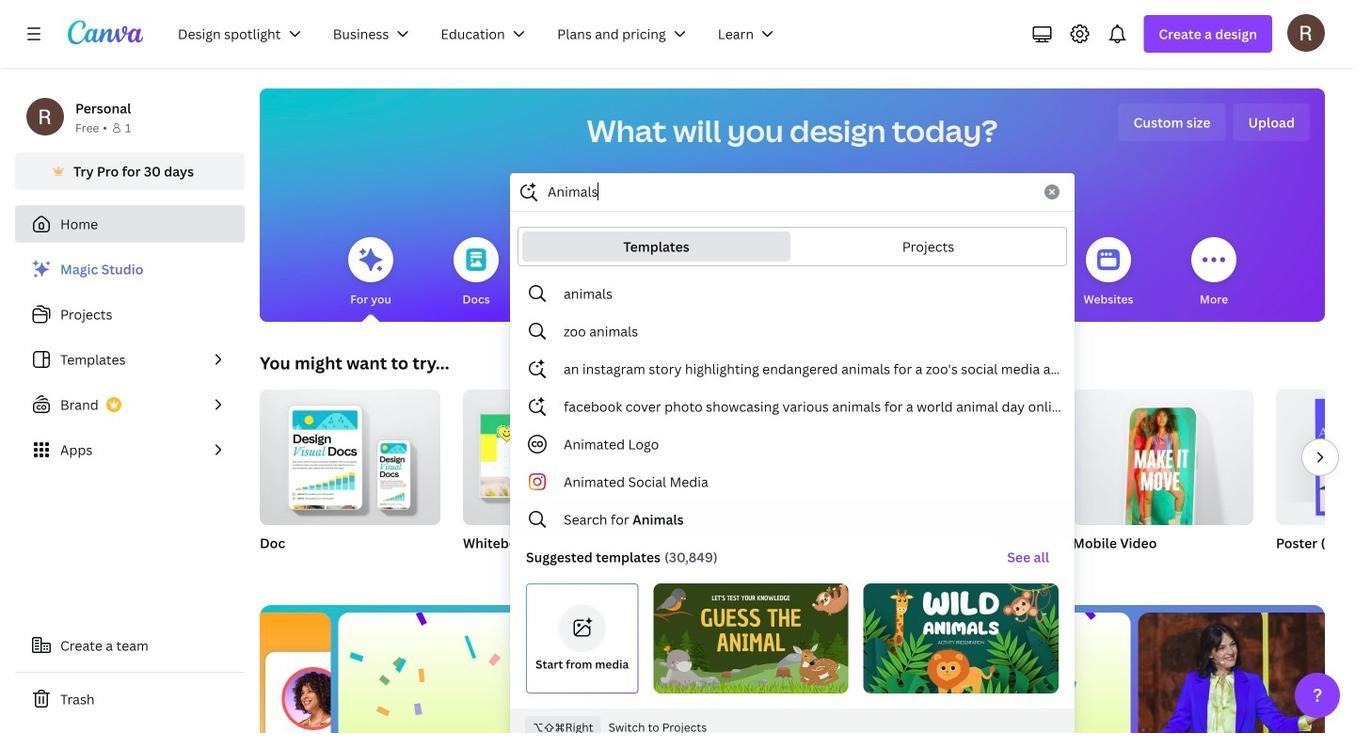 Task type: describe. For each thing, give the bounding box(es) containing it.
ritika waknis image
[[1288, 14, 1326, 52]]

edit a copy of the green colorful illustration guess the animal game presentation template image
[[654, 584, 849, 694]]

edit a copy of the green wild animals illustrative activity presentation template image
[[864, 584, 1059, 694]]



Task type: locate. For each thing, give the bounding box(es) containing it.
None search field
[[510, 173, 1075, 734]]

Search search field
[[548, 174, 1034, 210]]

top level navigation element
[[166, 15, 794, 53]]

list
[[15, 250, 245, 469]]

group
[[260, 390, 441, 576], [260, 390, 441, 525], [463, 390, 644, 576], [667, 390, 847, 576], [870, 390, 1051, 576], [1073, 390, 1254, 576], [1277, 390, 1356, 576]]

list box
[[511, 275, 1074, 702]]



Task type: vqa. For each thing, say whether or not it's contained in the screenshot.
Edit a copy of the Green Wild Animals Illustrative Activity Presentation template image
yes



